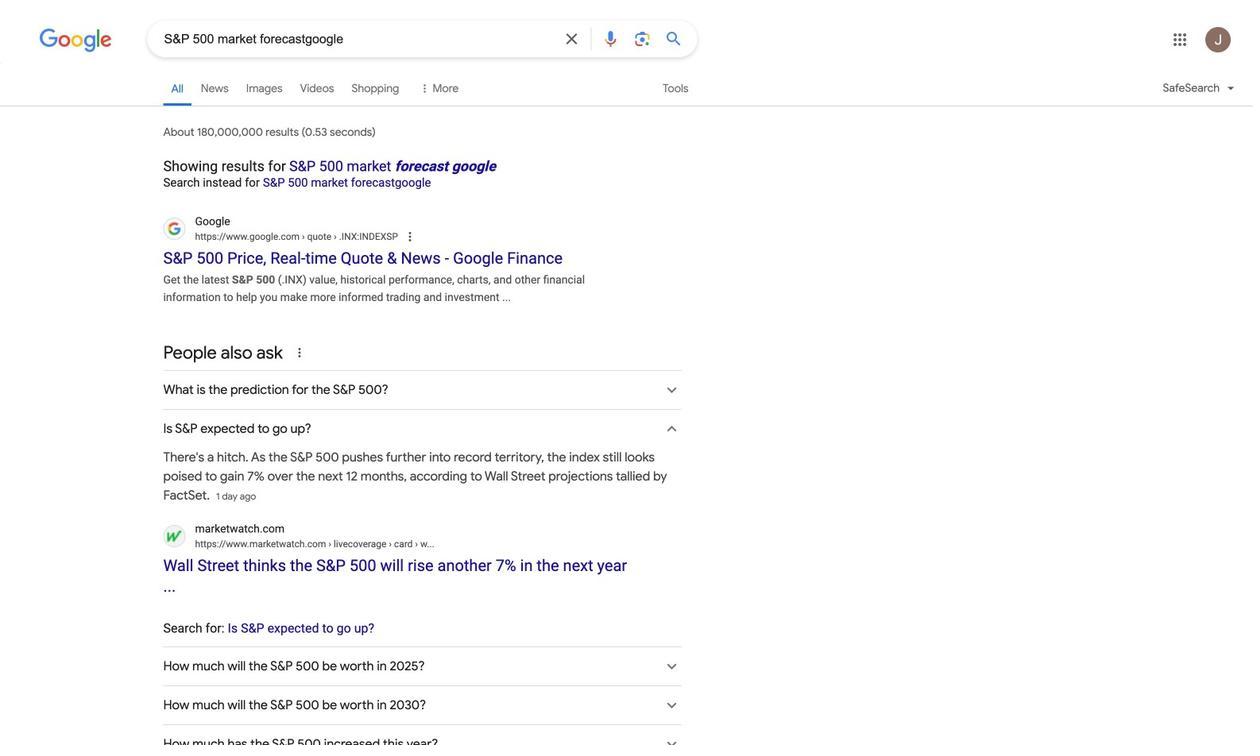Task type: describe. For each thing, give the bounding box(es) containing it.
search by voice image
[[601, 29, 620, 48]]

search by image image
[[633, 29, 652, 48]]

Search text field
[[164, 30, 553, 50]]



Task type: locate. For each thing, give the bounding box(es) containing it.
1 heading from the top
[[163, 153, 681, 190]]

heading
[[163, 153, 681, 190], [163, 448, 681, 521]]

None text field
[[300, 231, 398, 242], [195, 537, 434, 551], [326, 539, 434, 550], [300, 231, 398, 242], [195, 537, 434, 551], [326, 539, 434, 550]]

0 vertical spatial heading
[[163, 153, 681, 190]]

google image
[[39, 29, 112, 52]]

None text field
[[195, 230, 398, 244]]

2 heading from the top
[[163, 448, 681, 521]]

navigation
[[0, 70, 1253, 115]]

None search field
[[0, 20, 697, 57]]

1 vertical spatial heading
[[163, 448, 681, 521]]



Task type: vqa. For each thing, say whether or not it's contained in the screenshot.
heading
yes



